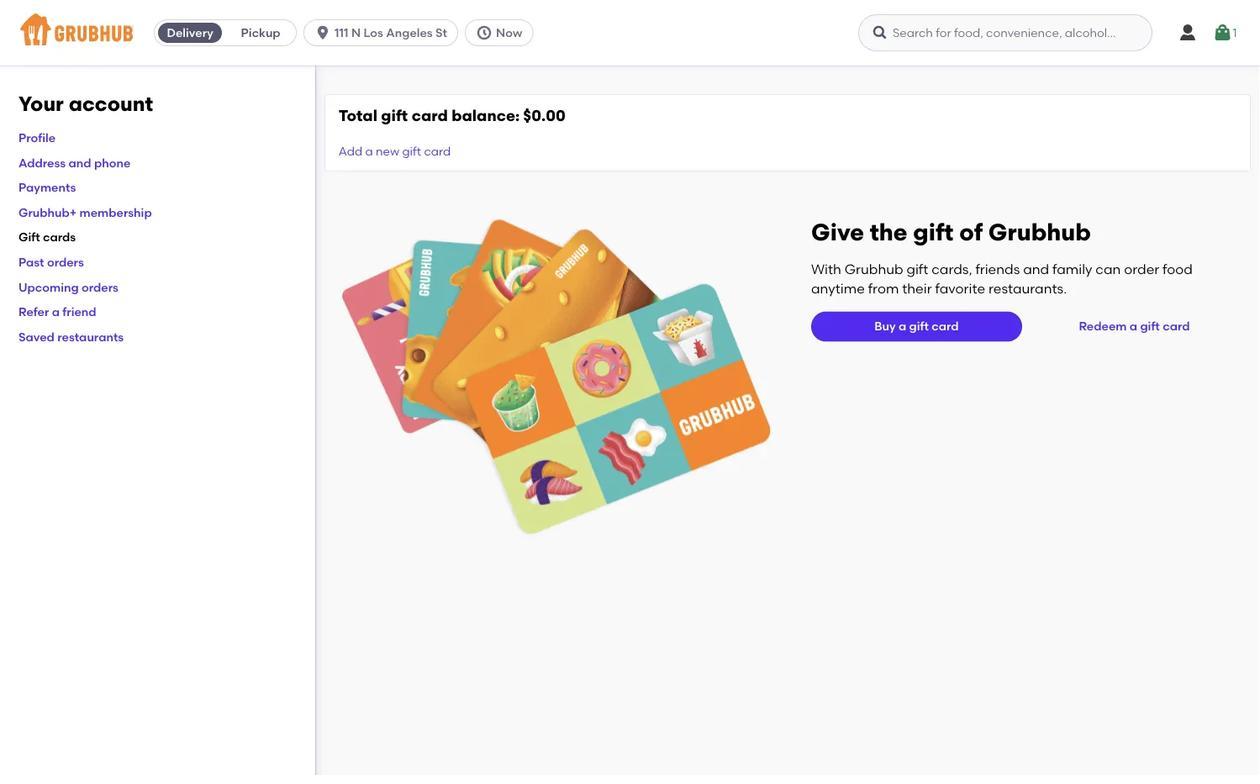 Task type: vqa. For each thing, say whether or not it's contained in the screenshot.
30–45
no



Task type: describe. For each thing, give the bounding box(es) containing it.
svg image inside '1' button
[[1213, 23, 1233, 43]]

cards
[[43, 230, 76, 244]]

give
[[811, 218, 864, 246]]

gift up add a new gift card
[[381, 106, 408, 125]]

total gift card balance: $0.00
[[339, 106, 566, 125]]

delivery
[[167, 26, 213, 40]]

with
[[811, 261, 842, 278]]

food
[[1163, 261, 1193, 278]]

total
[[339, 106, 378, 125]]

refer a friend
[[18, 305, 96, 319]]

saved restaurants link
[[18, 330, 124, 344]]

st
[[436, 26, 447, 40]]

a for add
[[365, 144, 373, 159]]

of
[[960, 218, 983, 246]]

svg image for now
[[476, 24, 493, 41]]

card down total gift card balance: $0.00 on the top
[[424, 144, 451, 159]]

upcoming
[[18, 280, 79, 294]]

grubhub+ membership link
[[18, 205, 152, 219]]

payments link
[[18, 180, 76, 195]]

with grubhub gift cards, friends and family can order food anytime from their favorite restaurants.
[[811, 261, 1193, 297]]

cards,
[[932, 261, 973, 278]]

past
[[18, 255, 44, 269]]

gift card image
[[342, 217, 771, 537]]

your
[[18, 92, 64, 116]]

family
[[1053, 261, 1093, 278]]

gift for buy a gift card
[[909, 319, 929, 334]]

angeles
[[386, 26, 433, 40]]

add
[[339, 144, 363, 159]]

profile link
[[18, 131, 56, 145]]

redeem
[[1079, 319, 1127, 334]]

111
[[335, 26, 349, 40]]

card inside 'buy a gift card' 'link'
[[932, 319, 959, 334]]

gift for with grubhub gift cards, friends and family can order food anytime from their favorite restaurants.
[[907, 261, 929, 278]]

upcoming orders
[[18, 280, 118, 294]]

main navigation navigation
[[0, 0, 1261, 66]]

from
[[868, 280, 899, 297]]

card up add a new gift card
[[412, 106, 448, 125]]

$0.00
[[523, 106, 566, 125]]

membership
[[80, 205, 152, 219]]

account
[[69, 92, 153, 116]]

los
[[364, 26, 383, 40]]

gift
[[18, 230, 40, 244]]

order
[[1124, 261, 1160, 278]]

orders for upcoming orders
[[82, 280, 118, 294]]

orders for past orders
[[47, 255, 84, 269]]

grubhub+ membership
[[18, 205, 152, 219]]

refer a friend link
[[18, 305, 96, 319]]

card inside redeem a gift card button
[[1163, 319, 1190, 334]]

past orders
[[18, 255, 84, 269]]

1
[[1233, 26, 1237, 40]]

buy a gift card link
[[811, 311, 1022, 342]]



Task type: locate. For each thing, give the bounding box(es) containing it.
payments
[[18, 180, 76, 195]]

1 horizontal spatial grubhub
[[989, 218, 1091, 246]]

anytime
[[811, 280, 865, 297]]

past orders link
[[18, 255, 84, 269]]

favorite
[[936, 280, 986, 297]]

profile
[[18, 131, 56, 145]]

can
[[1096, 261, 1121, 278]]

0 vertical spatial grubhub
[[989, 218, 1091, 246]]

0 horizontal spatial and
[[69, 155, 91, 170]]

new
[[376, 144, 400, 159]]

1 button
[[1213, 18, 1237, 48]]

phone
[[94, 155, 131, 170]]

grubhub up from
[[845, 261, 904, 278]]

pickup button
[[225, 19, 296, 46]]

address
[[18, 155, 66, 170]]

gift right "buy"
[[909, 319, 929, 334]]

gift
[[381, 106, 408, 125], [402, 144, 421, 159], [914, 218, 954, 246], [907, 261, 929, 278], [909, 319, 929, 334], [1141, 319, 1160, 334]]

redeem a gift card button
[[1073, 311, 1197, 342]]

orders
[[47, 255, 84, 269], [82, 280, 118, 294]]

a inside 'link'
[[899, 319, 907, 334]]

orders up upcoming orders
[[47, 255, 84, 269]]

buy a gift card
[[875, 319, 959, 334]]

give the gift of grubhub
[[811, 218, 1091, 246]]

buy
[[875, 319, 896, 334]]

0 vertical spatial and
[[69, 155, 91, 170]]

add a new gift card
[[339, 144, 451, 159]]

1 horizontal spatial and
[[1024, 261, 1050, 278]]

gift right redeem
[[1141, 319, 1160, 334]]

a right refer
[[52, 305, 60, 319]]

gift for redeem a gift card
[[1141, 319, 1160, 334]]

saved restaurants
[[18, 330, 124, 344]]

0 horizontal spatial grubhub
[[845, 261, 904, 278]]

a
[[365, 144, 373, 159], [52, 305, 60, 319], [899, 319, 907, 334], [1130, 319, 1138, 334]]

address and phone
[[18, 155, 131, 170]]

svg image inside 111 n los angeles st button
[[315, 24, 331, 41]]

a for buy
[[899, 319, 907, 334]]

svg image left the 111
[[315, 24, 331, 41]]

a right redeem
[[1130, 319, 1138, 334]]

gift inside with grubhub gift cards, friends and family can order food anytime from their favorite restaurants.
[[907, 261, 929, 278]]

0 vertical spatial orders
[[47, 255, 84, 269]]

1 vertical spatial orders
[[82, 280, 118, 294]]

2 horizontal spatial svg image
[[1178, 23, 1198, 43]]

refer
[[18, 305, 49, 319]]

svg image for 111 n los angeles st
[[315, 24, 331, 41]]

redeem a gift card
[[1079, 319, 1190, 334]]

svg image left '1' button
[[1178, 23, 1198, 43]]

a left new
[[365, 144, 373, 159]]

restaurants.
[[989, 280, 1067, 297]]

a for redeem
[[1130, 319, 1138, 334]]

and left phone
[[69, 155, 91, 170]]

svg image
[[1213, 23, 1233, 43], [872, 24, 889, 41]]

and
[[69, 155, 91, 170], [1024, 261, 1050, 278]]

a inside button
[[1130, 319, 1138, 334]]

card down food
[[1163, 319, 1190, 334]]

gift cards link
[[18, 230, 76, 244]]

111 n los angeles st button
[[304, 19, 465, 46]]

gift for give the gift of grubhub
[[914, 218, 954, 246]]

111 n los angeles st
[[335, 26, 447, 40]]

1 vertical spatial and
[[1024, 261, 1050, 278]]

friend
[[63, 305, 96, 319]]

pickup
[[241, 26, 281, 40]]

and inside with grubhub gift cards, friends and family can order food anytime from their favorite restaurants.
[[1024, 261, 1050, 278]]

grubhub+
[[18, 205, 77, 219]]

address and phone link
[[18, 155, 131, 170]]

svg image left now
[[476, 24, 493, 41]]

1 horizontal spatial svg image
[[476, 24, 493, 41]]

grubhub up family
[[989, 218, 1091, 246]]

their
[[902, 280, 932, 297]]

delivery button
[[155, 19, 225, 46]]

Search for food, convenience, alcohol... search field
[[859, 14, 1153, 51]]

now button
[[465, 19, 540, 46]]

a for refer
[[52, 305, 60, 319]]

card down the favorite
[[932, 319, 959, 334]]

0 horizontal spatial svg image
[[872, 24, 889, 41]]

grubhub inside with grubhub gift cards, friends and family can order food anytime from their favorite restaurants.
[[845, 261, 904, 278]]

gift up their
[[907, 261, 929, 278]]

and up restaurants.
[[1024, 261, 1050, 278]]

1 horizontal spatial svg image
[[1213, 23, 1233, 43]]

svg image inside now button
[[476, 24, 493, 41]]

friends
[[976, 261, 1020, 278]]

your account
[[18, 92, 153, 116]]

upcoming orders link
[[18, 280, 118, 294]]

the
[[870, 218, 908, 246]]

saved
[[18, 330, 55, 344]]

now
[[496, 26, 522, 40]]

balance:
[[452, 106, 520, 125]]

gift inside 'link'
[[909, 319, 929, 334]]

1 vertical spatial grubhub
[[845, 261, 904, 278]]

gift right new
[[402, 144, 421, 159]]

gift cards
[[18, 230, 76, 244]]

card
[[412, 106, 448, 125], [424, 144, 451, 159], [932, 319, 959, 334], [1163, 319, 1190, 334]]

gift left of
[[914, 218, 954, 246]]

orders up friend
[[82, 280, 118, 294]]

svg image
[[1178, 23, 1198, 43], [315, 24, 331, 41], [476, 24, 493, 41]]

restaurants
[[57, 330, 124, 344]]

a right "buy"
[[899, 319, 907, 334]]

n
[[351, 26, 361, 40]]

0 horizontal spatial svg image
[[315, 24, 331, 41]]

grubhub
[[989, 218, 1091, 246], [845, 261, 904, 278]]

gift inside button
[[1141, 319, 1160, 334]]



